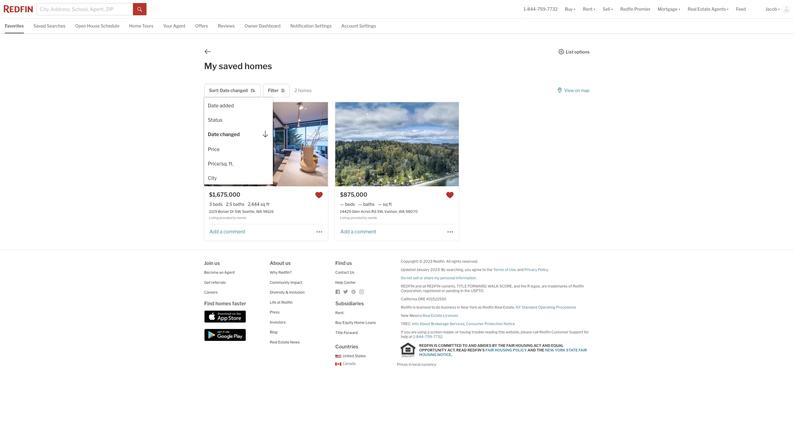 Task type: locate. For each thing, give the bounding box(es) containing it.
. right screen
[[443, 335, 444, 339]]

ft for 2,444 sq ft
[[266, 202, 270, 207]]

14425 glen acres rd sw, vashon, wa 98070 listing provided by nwmls
[[340, 210, 418, 220]]

add down 2119
[[210, 229, 219, 235]]

the
[[499, 343, 506, 348], [537, 348, 545, 353]]

0 horizontal spatial you
[[405, 330, 411, 335]]

life at redfin button
[[270, 300, 293, 305]]

1 vertical spatial you
[[405, 330, 411, 335]]

2023
[[424, 259, 433, 264]]

2 sw, from the left
[[377, 210, 384, 214]]

add a comment button down glen
[[340, 229, 377, 235]]

1-844-759-7732 link left the buy
[[524, 7, 558, 12]]

#01521930
[[427, 297, 447, 302]]

you
[[465, 268, 472, 272], [405, 330, 411, 335]]

why redfin? button
[[270, 270, 292, 275]]

home tours
[[129, 23, 154, 28]]

wa inside 14425 glen acres rd sw, vashon, wa 98070 listing provided by nwmls
[[399, 210, 405, 214]]

▾ for jacob ▾
[[779, 7, 781, 12]]

score,
[[500, 284, 513, 289]]

buy ▾ button
[[562, 0, 580, 18]]

licenses
[[443, 314, 459, 318]]

us up redfin? at the left bottom
[[286, 261, 291, 266]]

0 horizontal spatial the
[[465, 289, 471, 293]]

0 horizontal spatial settings
[[315, 23, 332, 28]]

comment down "2119 bonair dr sw, seattle, wa 98116 listing provided by nwmls"
[[224, 229, 246, 235]]

logos,
[[531, 284, 541, 289]]

2 comment from the left
[[355, 229, 377, 235]]

favorites link
[[5, 19, 24, 33]]

1 horizontal spatial 759-
[[538, 7, 548, 12]]

1 horizontal spatial of
[[569, 284, 573, 289]]

redfin down 1-844-759-7732 .
[[420, 343, 434, 348]]

ft up 98116 at left
[[266, 202, 270, 207]]

2 favorite button image from the left
[[446, 191, 454, 199]]

, left privacy
[[516, 268, 517, 272]]

estate down do on the right bottom of page
[[432, 314, 443, 318]]

0 vertical spatial date
[[220, 88, 230, 93]]

0 vertical spatial of
[[505, 268, 509, 272]]

— sq ft
[[378, 202, 392, 207]]

in inside redfin and all redfin variants, title forward, walk score, and the r logos, are trademarks of redfin corporation, registered or pending in the uspto.
[[461, 289, 464, 293]]

fair
[[507, 343, 515, 348], [486, 348, 495, 353], [579, 348, 588, 353]]

7732 left the buy
[[548, 7, 558, 12]]

find for find homes faster
[[204, 301, 215, 307]]

why
[[270, 270, 278, 275]]

please
[[521, 330, 533, 335]]

2 add a comment from the left
[[341, 229, 377, 235]]

0 horizontal spatial of
[[505, 268, 509, 272]]

local
[[413, 363, 421, 367]]

by down "dr"
[[233, 216, 236, 220]]

to left do on the right bottom of page
[[432, 305, 436, 310]]

fair inside new york state fair housing notice
[[579, 348, 588, 353]]

0 horizontal spatial favorite button image
[[315, 191, 323, 199]]

mortgage ▾ button
[[655, 0, 685, 18]]

add a comment button down bonair
[[209, 229, 246, 235]]

1 vertical spatial 844-
[[417, 335, 425, 339]]

0 vertical spatial in
[[461, 289, 464, 293]]

if you are using a screen reader, or having trouble reading this website, please call redfin customer support for help at
[[401, 330, 589, 339]]

1 add from the left
[[210, 229, 219, 235]]

1 horizontal spatial at
[[409, 335, 413, 339]]

new
[[461, 305, 469, 310], [401, 314, 409, 318]]

view on map
[[565, 88, 590, 93]]

or left pending
[[442, 289, 446, 293]]

$875,000
[[340, 192, 368, 198]]

terms of use link
[[494, 268, 516, 272]]

settings for notification settings
[[315, 23, 332, 28]]

use
[[510, 268, 516, 272]]

you up information
[[465, 268, 472, 272]]

copyright: © 2023 redfin. all rights reserved.
[[401, 259, 479, 264]]

saved
[[219, 61, 243, 71]]

0 horizontal spatial 759-
[[425, 335, 434, 339]]

2 add from the left
[[341, 229, 350, 235]]

changed
[[231, 88, 248, 93], [220, 132, 240, 138]]

1 horizontal spatial sw,
[[377, 210, 384, 214]]

favorite button checkbox for $1,675,000
[[315, 191, 323, 199]]

▾ for mortgage ▾
[[679, 7, 681, 12]]

1 horizontal spatial agent
[[225, 270, 235, 275]]

find down careers button
[[204, 301, 215, 307]]

2 us from the left
[[286, 261, 291, 266]]

▾ right the buy
[[574, 7, 576, 12]]

listing down 14425
[[340, 216, 350, 220]]

dialog
[[204, 98, 273, 185]]

5 ▾ from the left
[[728, 7, 730, 12]]

diversity & inclusion
[[270, 290, 305, 295]]

housing inside redfin is committed to and abides by the fair housing act and equal opportunity act. read redfin's
[[516, 343, 533, 348]]

1 vertical spatial estate
[[432, 314, 443, 318]]

by down acres
[[364, 216, 368, 220]]

2 horizontal spatial us
[[347, 261, 352, 266]]

ft up vashon,
[[389, 202, 392, 207]]

date down "status"
[[208, 132, 219, 138]]

rent ▾
[[584, 7, 596, 12]]

759- left the buy
[[538, 7, 548, 12]]

1 horizontal spatial to
[[483, 268, 487, 272]]

1 horizontal spatial wa
[[399, 210, 405, 214]]

settings right 'account'
[[360, 23, 377, 28]]

2,444 sq ft
[[248, 202, 270, 207]]

0 horizontal spatial at
[[277, 300, 281, 305]]

are right logos,
[[542, 284, 548, 289]]

redfin inside redfin is committed to and abides by the fair housing act and equal opportunity act. read redfin's
[[420, 343, 434, 348]]

1 horizontal spatial baths
[[364, 202, 375, 207]]

1 horizontal spatial are
[[542, 284, 548, 289]]

0 horizontal spatial 7732
[[434, 335, 443, 339]]

photo of 14425 glen acres rd sw, vashon, wa 98070 image
[[212, 102, 336, 187], [336, 102, 459, 187], [459, 102, 583, 187]]

sell ▾ button
[[603, 0, 614, 18]]

1 beds from the left
[[213, 202, 223, 207]]

1 wa from the left
[[256, 210, 262, 214]]

of
[[505, 268, 509, 272], [569, 284, 573, 289]]

redfin down 'my'
[[427, 284, 441, 289]]

▾ right "sell"
[[612, 7, 614, 12]]

1 vertical spatial to
[[432, 305, 436, 310]]

2 — from the left
[[359, 202, 362, 207]]

settings
[[315, 23, 332, 28], [360, 23, 377, 28]]

download the redfin app from the google play store image
[[204, 329, 246, 341]]

1 favorite button image from the left
[[315, 191, 323, 199]]

of inside redfin and all redfin variants, title forward, walk score, and the r logos, are trademarks of redfin corporation, registered or pending in the uspto.
[[569, 284, 573, 289]]

2 vertical spatial date
[[208, 132, 219, 138]]

an
[[220, 270, 224, 275]]

find up contact
[[336, 261, 346, 266]]

, up "having"
[[465, 322, 466, 326]]

0 vertical spatial find
[[336, 261, 346, 266]]

redfin pinterest image
[[352, 290, 356, 295]]

rent. button
[[336, 311, 345, 315]]

2 settings from the left
[[360, 23, 377, 28]]

wa down '2,444 sq ft' on the top left of the page
[[256, 210, 262, 214]]

nwmls inside 14425 glen acres rd sw, vashon, wa 98070 listing provided by nwmls
[[368, 216, 377, 220]]

1 horizontal spatial by
[[364, 216, 368, 220]]

favorite button checkbox
[[315, 191, 323, 199], [446, 191, 454, 199]]

add a comment button for $1,675,000
[[209, 229, 246, 235]]

redfin's
[[468, 348, 485, 353]]

1 horizontal spatial estate
[[432, 314, 443, 318]]

sort : date changed
[[209, 88, 248, 93]]

0 vertical spatial 844-
[[528, 7, 538, 12]]

homes for 2 homes
[[298, 88, 312, 93]]

▾ right agents
[[728, 7, 730, 12]]

rent
[[584, 7, 593, 12]]

redfin for is
[[420, 343, 434, 348]]

1 vertical spatial or
[[442, 289, 446, 293]]

add a comment for $875,000
[[341, 229, 377, 235]]

submit search image
[[137, 7, 142, 12]]

settings inside 'link'
[[360, 23, 377, 28]]

united
[[343, 354, 354, 359]]

0 horizontal spatial provided
[[220, 216, 232, 220]]

2 photo of 14425 glen acres rd sw, vashon, wa 98070 image from the left
[[336, 102, 459, 187]]

.
[[549, 268, 549, 272], [476, 276, 477, 281], [443, 335, 444, 339], [452, 353, 453, 357]]

0 horizontal spatial listing
[[209, 216, 219, 220]]

the
[[487, 268, 493, 272], [521, 284, 527, 289], [465, 289, 471, 293]]

and right to
[[469, 343, 477, 348]]

find for find us
[[336, 261, 346, 266]]

registered
[[424, 289, 441, 293]]

1 horizontal spatial listing
[[340, 216, 350, 220]]

us right join
[[215, 261, 220, 266]]

ft for — sq ft
[[389, 202, 392, 207]]

baths for — baths
[[364, 202, 375, 207]]

get referrals button
[[204, 280, 226, 285]]

redfin inside "button"
[[621, 7, 634, 12]]

0 vertical spatial or
[[420, 276, 424, 281]]

1 vertical spatial new
[[401, 314, 409, 318]]

terms
[[494, 268, 505, 272]]

or inside redfin and all redfin variants, title forward, walk score, and the r logos, are trademarks of redfin corporation, registered or pending in the uspto.
[[442, 289, 446, 293]]

changed up date added button
[[231, 88, 248, 93]]

0 horizontal spatial ft
[[266, 202, 270, 207]]

in left local
[[409, 363, 412, 367]]

trouble
[[472, 330, 485, 335]]

at
[[277, 300, 281, 305], [409, 335, 413, 339]]

sq for —
[[383, 202, 388, 207]]

1 horizontal spatial —
[[359, 202, 362, 207]]

date left added
[[208, 103, 219, 109]]

listing down 2119
[[209, 216, 219, 220]]

new left york
[[461, 305, 469, 310]]

1 ▾ from the left
[[574, 7, 576, 12]]

1 vertical spatial of
[[569, 284, 573, 289]]

in right pending
[[461, 289, 464, 293]]

1 us from the left
[[215, 261, 220, 266]]

all
[[447, 259, 451, 264]]

2 favorite button checkbox from the left
[[446, 191, 454, 199]]

homes up download the redfin app on the apple app store image
[[216, 301, 231, 307]]

homes right 2
[[298, 88, 312, 93]]

and right policy at the bottom
[[528, 348, 537, 353]]

759- up opportunity on the right
[[425, 335, 434, 339]]

searching,
[[447, 268, 464, 272]]

0 horizontal spatial 844-
[[417, 335, 425, 339]]

the right by
[[499, 343, 506, 348]]

▾ right the 'jacob'
[[779, 7, 781, 12]]

redfin?
[[279, 270, 292, 275]]

1 horizontal spatial ,
[[516, 268, 517, 272]]

0 horizontal spatial 1-844-759-7732 link
[[414, 335, 443, 339]]

0 vertical spatial at
[[277, 300, 281, 305]]

759-
[[538, 7, 548, 12], [425, 335, 434, 339]]

2 baths from the left
[[364, 202, 375, 207]]

1 favorite button checkbox from the left
[[315, 191, 323, 199]]

us flag image
[[336, 355, 342, 358]]

2 sq from the left
[[383, 202, 388, 207]]

1 vertical spatial changed
[[220, 132, 240, 138]]

0 horizontal spatial home
[[129, 23, 141, 28]]

add a comment down glen
[[341, 229, 377, 235]]

1 sw, from the left
[[235, 210, 242, 214]]

feed
[[737, 7, 747, 12]]

home left loans
[[355, 321, 365, 325]]

us for about us
[[286, 261, 291, 266]]

comment for $1,675,000
[[224, 229, 246, 235]]

1 vertical spatial are
[[412, 330, 417, 335]]

0 horizontal spatial estate
[[278, 340, 290, 345]]

do not sell or share my personal information .
[[401, 276, 477, 281]]

sell
[[603, 7, 611, 12]]

1 photo of 2119 bonair dr sw, seattle, wa 98116 image from the left
[[81, 102, 205, 187]]

2 nwmls from the left
[[368, 216, 377, 220]]

baths right 2.5
[[233, 202, 245, 207]]

in right business
[[457, 305, 460, 310]]

2 ft from the left
[[389, 202, 392, 207]]

1 horizontal spatial 7732
[[548, 7, 558, 12]]

redfin right call
[[540, 330, 551, 335]]

estate inside dropdown button
[[698, 7, 711, 12]]

▾ right rent
[[594, 7, 596, 12]]

2 horizontal spatial or
[[456, 330, 459, 335]]

2 vertical spatial in
[[409, 363, 412, 367]]

wa left 98070 on the right top of the page
[[399, 210, 405, 214]]

2 wa from the left
[[399, 210, 405, 214]]

comment for $875,000
[[355, 229, 377, 235]]

to
[[483, 268, 487, 272], [432, 305, 436, 310]]

— up 14425 glen acres rd sw, vashon, wa 98070 listing provided by nwmls
[[378, 202, 382, 207]]

2 beds from the left
[[345, 202, 355, 207]]

2 homes
[[295, 88, 312, 93]]

favorite button image
[[315, 191, 323, 199], [446, 191, 454, 199]]

1 horizontal spatial us
[[286, 261, 291, 266]]

date for changed
[[208, 132, 219, 138]]

a down bonair
[[220, 229, 223, 235]]

redfin down not
[[401, 284, 415, 289]]

settings right notification
[[315, 23, 332, 28]]

2 horizontal spatial homes
[[298, 88, 312, 93]]

— for — beds
[[340, 202, 344, 207]]

date added
[[208, 103, 234, 109]]

nwmls down seattle,
[[237, 216, 246, 220]]

▾ for rent ▾
[[594, 7, 596, 12]]

0 horizontal spatial ,
[[465, 322, 466, 326]]

▾ for sell ▾
[[612, 7, 614, 12]]

the left uspto.
[[465, 289, 471, 293]]

help center
[[336, 280, 356, 285]]

careers button
[[204, 290, 218, 295]]

0 vertical spatial 1-
[[524, 7, 528, 12]]

the inside redfin is committed to and abides by the fair housing act and equal opportunity act. read redfin's
[[499, 343, 506, 348]]

1 listing from the left
[[209, 216, 219, 220]]

0 vertical spatial 1-844-759-7732 link
[[524, 7, 558, 12]]

new up trec:
[[401, 314, 409, 318]]

redfin premier button
[[617, 0, 655, 18]]

and right the act
[[543, 343, 551, 348]]

estate left 'news'
[[278, 340, 290, 345]]

are inside redfin and all redfin variants, title forward, walk score, and the r logos, are trademarks of redfin corporation, registered or pending in the uspto.
[[542, 284, 548, 289]]

or right the 'sell'
[[420, 276, 424, 281]]

rent.
[[336, 311, 345, 315]]

1 provided from the left
[[220, 216, 232, 220]]

a right using
[[428, 330, 430, 335]]

1 settings from the left
[[315, 23, 332, 28]]

do
[[401, 276, 406, 281]]

real right mortgage ▾ at the right of the page
[[689, 7, 697, 12]]

1 horizontal spatial add
[[341, 229, 350, 235]]

1 horizontal spatial or
[[442, 289, 446, 293]]

countries
[[336, 344, 359, 350]]

0 horizontal spatial in
[[409, 363, 412, 367]]

1 by from the left
[[233, 216, 236, 220]]

1 horizontal spatial you
[[465, 268, 472, 272]]

nwmls down the rd
[[368, 216, 377, 220]]

2 listing from the left
[[340, 216, 350, 220]]

are left using
[[412, 330, 417, 335]]

0 horizontal spatial wa
[[256, 210, 262, 214]]

the left r
[[521, 284, 527, 289]]

homes for find homes faster
[[216, 301, 231, 307]]

1 horizontal spatial homes
[[245, 61, 272, 71]]

2 by from the left
[[364, 216, 368, 220]]

1 vertical spatial at
[[409, 335, 413, 339]]

sort
[[209, 88, 218, 93]]

sell ▾ button
[[600, 0, 617, 18]]

us for join us
[[215, 261, 220, 266]]

1 vertical spatial find
[[204, 301, 215, 307]]

sw, right "dr"
[[235, 210, 242, 214]]

0 horizontal spatial beds
[[213, 202, 223, 207]]

home left tours at the top
[[129, 23, 141, 28]]

2 vertical spatial estate
[[278, 340, 290, 345]]

2 ▾ from the left
[[594, 7, 596, 12]]

1 add a comment from the left
[[210, 229, 246, 235]]

3 us from the left
[[347, 261, 352, 266]]

0 vertical spatial new
[[461, 305, 469, 310]]

1 add a comment button from the left
[[209, 229, 246, 235]]

add for $1,675,000
[[210, 229, 219, 235]]

1 sq from the left
[[261, 202, 266, 207]]

4 ▾ from the left
[[679, 7, 681, 12]]

buy ▾
[[566, 7, 576, 12]]

about up why
[[270, 261, 285, 266]]

redfin
[[401, 284, 415, 289], [427, 284, 441, 289], [420, 343, 434, 348]]

sw, inside 14425 glen acres rd sw, vashon, wa 98070 listing provided by nwmls
[[377, 210, 384, 214]]

0 horizontal spatial —
[[340, 202, 344, 207]]

searches
[[47, 23, 66, 28]]

add for $875,000
[[341, 229, 350, 235]]

you inside if you are using a screen reader, or having trouble reading this website, please call redfin customer support for help at
[[405, 330, 411, 335]]

1 comment from the left
[[224, 229, 246, 235]]

1 horizontal spatial nwmls
[[368, 216, 377, 220]]

reader,
[[443, 330, 455, 335]]

— up glen
[[359, 202, 362, 207]]

do not sell or share my personal information link
[[401, 276, 476, 281]]

your agent
[[163, 23, 186, 28]]

estate
[[698, 7, 711, 12], [432, 314, 443, 318], [278, 340, 290, 345]]

0 vertical spatial home
[[129, 23, 141, 28]]

provided down bonair
[[220, 216, 232, 220]]

procedures
[[557, 305, 577, 310]]

1 vertical spatial ,
[[465, 322, 466, 326]]

real estate agents ▾
[[689, 7, 730, 12]]

real down blog
[[270, 340, 278, 345]]

at right life
[[277, 300, 281, 305]]

1 horizontal spatial in
[[457, 305, 460, 310]]

homes right 'saved'
[[245, 61, 272, 71]]

1 ft from the left
[[266, 202, 270, 207]]

a down glen
[[351, 229, 354, 235]]

759- for 1-844-759-7732
[[538, 7, 548, 12]]

3 photo of 14425 glen acres rd sw, vashon, wa 98070 image from the left
[[459, 102, 583, 187]]

1 nwmls from the left
[[237, 216, 246, 220]]

1 — from the left
[[340, 202, 344, 207]]

0 horizontal spatial homes
[[216, 301, 231, 307]]

2 horizontal spatial fair
[[579, 348, 588, 353]]

about up using
[[420, 322, 431, 326]]

1 vertical spatial date
[[208, 103, 219, 109]]

1 horizontal spatial beds
[[345, 202, 355, 207]]

or down services
[[456, 330, 459, 335]]

3 ▾ from the left
[[612, 7, 614, 12]]

sq up vashon,
[[383, 202, 388, 207]]

— for — baths
[[359, 202, 362, 207]]

0 horizontal spatial baths
[[233, 202, 245, 207]]

beds right 3
[[213, 202, 223, 207]]

your
[[163, 23, 172, 28]]

of left the use
[[505, 268, 509, 272]]

3 — from the left
[[378, 202, 382, 207]]

2 horizontal spatial —
[[378, 202, 382, 207]]

▾ right mortgage
[[679, 7, 681, 12]]

fair housing policy and the
[[486, 348, 546, 353]]

2 provided from the left
[[351, 216, 363, 220]]

0 horizontal spatial find
[[204, 301, 215, 307]]

redfin facebook image
[[336, 290, 341, 295]]

0 vertical spatial estate
[[698, 7, 711, 12]]

changed up price "button"
[[220, 132, 240, 138]]

1 vertical spatial 759-
[[425, 335, 434, 339]]

comment down acres
[[355, 229, 377, 235]]

0 horizontal spatial add a comment
[[210, 229, 246, 235]]

why redfin?
[[270, 270, 292, 275]]

customer
[[552, 330, 569, 335]]

photo of 2119 bonair dr sw, seattle, wa 98116 image
[[81, 102, 205, 187], [204, 102, 328, 187], [328, 102, 452, 187]]

1 baths from the left
[[233, 202, 245, 207]]

agent right an
[[225, 270, 235, 275]]

0 vertical spatial 759-
[[538, 7, 548, 12]]

844- for 1-844-759-7732
[[528, 7, 538, 12]]

1 vertical spatial 7732
[[434, 335, 443, 339]]

title
[[457, 284, 467, 289]]

information
[[456, 276, 476, 281]]

estate left agents
[[698, 7, 711, 12]]

sw, right the rd
[[377, 210, 384, 214]]

community impact button
[[270, 280, 303, 285]]

at right help
[[409, 335, 413, 339]]

1 vertical spatial 1-844-759-7732 link
[[414, 335, 443, 339]]

6 ▾ from the left
[[779, 7, 781, 12]]

2 add a comment button from the left
[[340, 229, 377, 235]]

7732
[[548, 7, 558, 12], [434, 335, 443, 339]]

mexico
[[410, 314, 422, 318]]

schedule
[[101, 23, 120, 28]]

the left terms
[[487, 268, 493, 272]]

open
[[75, 23, 86, 28]]

mortgage ▾
[[659, 7, 681, 12]]

0 horizontal spatial a
[[220, 229, 223, 235]]

of right 'trademarks'
[[569, 284, 573, 289]]

consumer protection notice link
[[467, 322, 516, 326]]

beds up 14425
[[345, 202, 355, 207]]

redfin right 'trademarks'
[[573, 284, 585, 289]]

in
[[461, 289, 464, 293], [457, 305, 460, 310], [409, 363, 412, 367]]

baths up acres
[[364, 202, 375, 207]]

add a comment down bonair
[[210, 229, 246, 235]]

2 vertical spatial homes
[[216, 301, 231, 307]]



Task type: describe. For each thing, give the bounding box(es) containing it.
community
[[270, 280, 290, 285]]

estate for agents
[[698, 7, 711, 12]]

using
[[418, 330, 427, 335]]

mortgage ▾ button
[[659, 0, 681, 18]]

contact us
[[336, 270, 355, 275]]

news
[[290, 340, 300, 345]]

life
[[270, 300, 277, 305]]

us
[[350, 270, 355, 275]]

beds for — beds
[[345, 202, 355, 207]]

real inside dropdown button
[[689, 7, 697, 12]]

beds for 3 beds
[[213, 202, 223, 207]]

1 horizontal spatial about
[[420, 322, 431, 326]]

us for find us
[[347, 261, 352, 266]]

price button
[[204, 142, 273, 156]]

open house schedule link
[[75, 19, 120, 33]]

7732 for 1-844-759-7732 .
[[434, 335, 443, 339]]

this
[[499, 330, 505, 335]]

real estate news button
[[270, 340, 300, 345]]

press
[[270, 310, 280, 315]]

. right privacy
[[549, 268, 549, 272]]

policy
[[513, 348, 527, 353]]

redfin twitter image
[[344, 290, 349, 295]]

0 horizontal spatial fair
[[486, 348, 495, 353]]

ny
[[516, 305, 522, 310]]

nwmls inside "2119 bonair dr sw, seattle, wa 98116 listing provided by nwmls"
[[237, 216, 246, 220]]

account settings link
[[342, 19, 377, 33]]

diversity
[[270, 290, 285, 295]]

fair inside redfin is committed to and abides by the fair housing act and equal opportunity act. read redfin's
[[507, 343, 515, 348]]

7732 for 1-844-759-7732
[[548, 7, 558, 12]]

favorite button image for $1,675,000
[[315, 191, 323, 199]]

14425
[[340, 210, 352, 214]]

forward,
[[468, 284, 488, 289]]

date added button
[[204, 98, 273, 112]]

listing inside "2119 bonair dr sw, seattle, wa 98116 listing provided by nwmls"
[[209, 216, 219, 220]]

0 horizontal spatial about
[[270, 261, 285, 266]]

redfin down &
[[282, 300, 293, 305]]

0 horizontal spatial agent
[[173, 23, 186, 28]]

a for $875,000
[[351, 229, 354, 235]]

0 horizontal spatial to
[[432, 305, 436, 310]]

1 vertical spatial in
[[457, 305, 460, 310]]

share
[[424, 276, 434, 281]]

1 photo of 14425 glen acres rd sw, vashon, wa 98070 image from the left
[[212, 102, 336, 187]]

favorite button image for $875,000
[[446, 191, 454, 199]]

help
[[336, 280, 344, 285]]

canadian flag image
[[336, 363, 342, 366]]

&
[[286, 290, 289, 295]]

2,444
[[248, 202, 260, 207]]

uspto.
[[471, 289, 484, 293]]

by inside "2119 bonair dr sw, seattle, wa 98116 listing provided by nwmls"
[[233, 216, 236, 220]]

date for added
[[208, 103, 219, 109]]

. down committed
[[452, 353, 453, 357]]

real estate agents ▾ link
[[689, 0, 730, 18]]

by
[[442, 268, 446, 272]]

dialog containing date added
[[204, 98, 273, 185]]

my saved homes
[[204, 61, 272, 71]]

variants,
[[442, 284, 456, 289]]

sw, inside "2119 bonair dr sw, seattle, wa 98116 listing provided by nwmls"
[[235, 210, 242, 214]]

and right 'score,'
[[514, 284, 521, 289]]

:
[[218, 88, 219, 93]]

jacob ▾
[[766, 7, 781, 12]]

redfin for and
[[401, 284, 415, 289]]

▾ for buy ▾
[[574, 7, 576, 12]]

dre
[[418, 297, 426, 302]]

reading
[[485, 330, 498, 335]]

redfin is committed to and abides by the fair housing act and equal opportunity act. read redfin's
[[420, 343, 564, 353]]

join
[[204, 261, 214, 266]]

1 horizontal spatial 1-844-759-7732 link
[[524, 7, 558, 12]]

city
[[208, 176, 217, 181]]

title
[[336, 331, 343, 335]]

0 vertical spatial changed
[[231, 88, 248, 93]]

reserved.
[[463, 259, 479, 264]]

©
[[420, 259, 423, 264]]

0 horizontal spatial new
[[401, 314, 409, 318]]

real left estate.
[[495, 305, 503, 310]]

policy
[[539, 268, 549, 272]]

and right the use
[[518, 268, 524, 272]]

1 horizontal spatial home
[[355, 321, 365, 325]]

add a comment for $1,675,000
[[210, 229, 246, 235]]

price
[[208, 147, 220, 153]]

and left all
[[416, 284, 422, 289]]

1 horizontal spatial the
[[487, 268, 493, 272]]

1 horizontal spatial new
[[461, 305, 469, 310]]

become an agent
[[204, 270, 235, 275]]

1 vertical spatial agent
[[225, 270, 235, 275]]

— for — sq ft
[[378, 202, 382, 207]]

estate for news
[[278, 340, 290, 345]]

redfin left is
[[401, 305, 413, 310]]

price/sq.
[[208, 161, 228, 167]]

0 vertical spatial you
[[465, 268, 472, 272]]

corporation,
[[401, 289, 423, 293]]

1 horizontal spatial and
[[528, 348, 537, 353]]

home tours link
[[129, 19, 154, 33]]

by inside 14425 glen acres rd sw, vashon, wa 98070 listing provided by nwmls
[[364, 216, 368, 220]]

redfin inside if you are using a screen reader, or having trouble reading this website, please call redfin customer support for help at
[[540, 330, 551, 335]]

personal
[[441, 276, 456, 281]]

states
[[355, 354, 366, 359]]

provided inside 14425 glen acres rd sw, vashon, wa 98070 listing provided by nwmls
[[351, 216, 363, 220]]

City, Address, School, Agent, ZIP search field
[[36, 3, 133, 15]]

wa inside "2119 bonair dr sw, seattle, wa 98116 listing provided by nwmls"
[[256, 210, 262, 214]]

your agent link
[[163, 19, 186, 33]]

find homes faster
[[204, 301, 246, 307]]

tours
[[142, 23, 154, 28]]

0 vertical spatial homes
[[245, 61, 272, 71]]

changed inside button
[[220, 132, 240, 138]]

title forward button
[[336, 331, 358, 335]]

privacy policy link
[[525, 268, 549, 272]]

3 photo of 2119 bonair dr sw, seattle, wa 98116 image from the left
[[328, 102, 452, 187]]

2 horizontal spatial the
[[521, 284, 527, 289]]

abides
[[478, 343, 492, 348]]

0 horizontal spatial and
[[469, 343, 477, 348]]

2 horizontal spatial and
[[543, 343, 551, 348]]

operating
[[539, 305, 556, 310]]

844- for 1-844-759-7732 .
[[417, 335, 425, 339]]

updated january 2023: by searching, you agree to the terms of use , and privacy policy .
[[401, 268, 549, 272]]

are inside if you are using a screen reader, or having trouble reading this website, please call redfin customer support for help at
[[412, 330, 417, 335]]

my
[[435, 276, 440, 281]]

business
[[442, 305, 457, 310]]

walk
[[488, 284, 499, 289]]

new mexico real estate licenses
[[401, 314, 459, 318]]

act
[[534, 343, 542, 348]]

agents
[[712, 7, 727, 12]]

a inside if you are using a screen reader, or having trouble reading this website, please call redfin customer support for help at
[[428, 330, 430, 335]]

3
[[209, 202, 212, 207]]

settings for account settings
[[360, 23, 377, 28]]

listing inside 14425 glen acres rd sw, vashon, wa 98070 listing provided by nwmls
[[340, 216, 350, 220]]

0 horizontal spatial or
[[420, 276, 424, 281]]

real estate agents ▾ button
[[685, 0, 733, 18]]

owner dashboard link
[[245, 19, 281, 33]]

provided inside "2119 bonair dr sw, seattle, wa 98116 listing provided by nwmls"
[[220, 216, 232, 220]]

diversity & inclusion button
[[270, 290, 305, 295]]

2 photo of 2119 bonair dr sw, seattle, wa 98116 image from the left
[[204, 102, 328, 187]]

or inside if you are using a screen reader, or having trouble reading this website, please call redfin customer support for help at
[[456, 330, 459, 335]]

acres
[[361, 210, 371, 214]]

estate.
[[504, 305, 516, 310]]

redfin right as
[[483, 305, 494, 310]]

redfin inside redfin and all redfin variants, title forward, walk score, and the r logos, are trademarks of redfin corporation, registered or pending in the uspto.
[[573, 284, 585, 289]]

equal housing opportunity image
[[401, 343, 416, 358]]

housing inside new york state fair housing notice
[[420, 353, 437, 357]]

info about brokerage services link
[[413, 322, 465, 326]]

pending
[[446, 289, 460, 293]]

sq for 2,444
[[261, 202, 266, 207]]

york
[[555, 348, 566, 353]]

dashboard
[[259, 23, 281, 28]]

add a comment button for $875,000
[[340, 229, 377, 235]]

favorite button checkbox for $875,000
[[446, 191, 454, 199]]

for
[[585, 330, 589, 335]]

consumer
[[467, 322, 484, 326]]

1 horizontal spatial housing
[[495, 348, 513, 353]]

a for $1,675,000
[[220, 229, 223, 235]]

. down agree
[[476, 276, 477, 281]]

1- for 1-844-759-7732 .
[[414, 335, 417, 339]]

at inside if you are using a screen reader, or having trouble reading this website, please call redfin customer support for help at
[[409, 335, 413, 339]]

redfin instagram image
[[360, 290, 364, 295]]

bay equity home loans
[[336, 321, 376, 325]]

1- for 1-844-759-7732
[[524, 7, 528, 12]]

center
[[344, 280, 356, 285]]

call
[[533, 330, 539, 335]]

city button
[[204, 170, 273, 185]]

get referrals
[[204, 280, 226, 285]]

1 horizontal spatial the
[[537, 348, 545, 353]]

real down the licensed on the right of page
[[423, 314, 431, 318]]

faster
[[232, 301, 246, 307]]

list options button
[[559, 49, 590, 54]]

98070
[[406, 210, 418, 214]]

seattle,
[[242, 210, 255, 214]]

view on map button
[[557, 84, 590, 97]]

download the redfin app on the apple app store image
[[204, 311, 246, 323]]

info
[[413, 322, 419, 326]]

0 vertical spatial to
[[483, 268, 487, 272]]

buy ▾ button
[[566, 0, 576, 18]]

baths for 2.5 baths
[[233, 202, 245, 207]]

759- for 1-844-759-7732 .
[[425, 335, 434, 339]]

sell
[[413, 276, 419, 281]]

sell ▾
[[603, 7, 614, 12]]



Task type: vqa. For each thing, say whether or not it's contained in the screenshot.
on
yes



